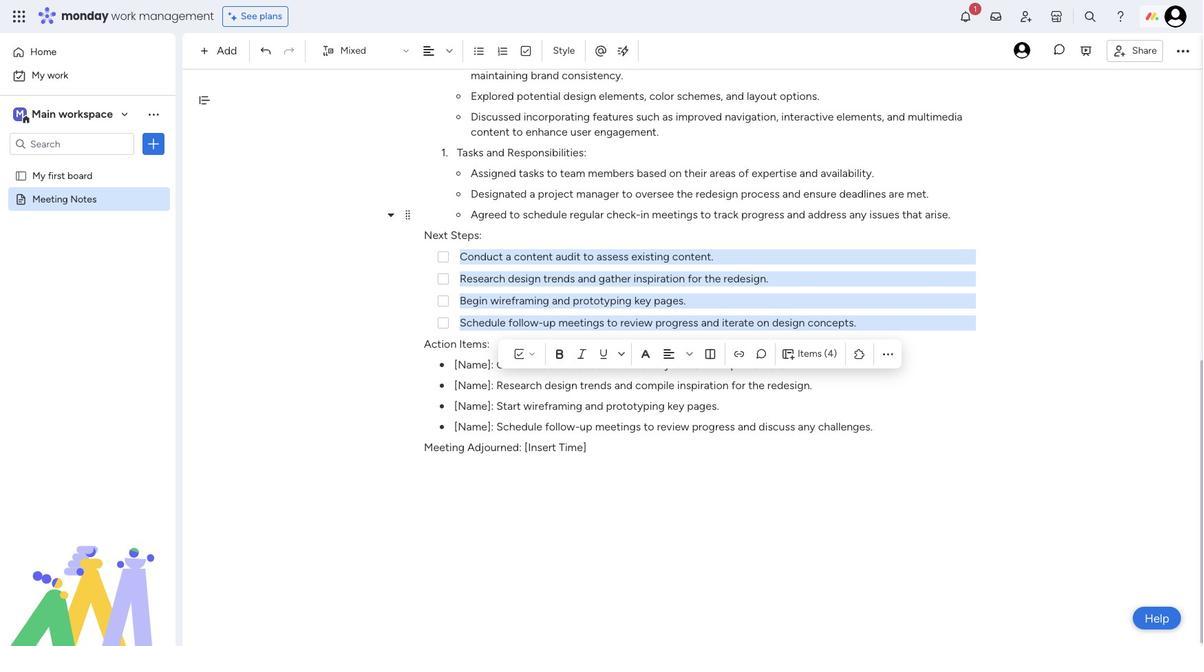 Task type: locate. For each thing, give the bounding box(es) containing it.
1 vertical spatial 1 image
[[440, 404, 444, 408]]

design up [name]: start wireframing and prototyping key pages.
[[545, 379, 578, 392]]

1 image
[[970, 1, 982, 16], [440, 404, 444, 408], [440, 425, 444, 429]]

0 vertical spatial elements,
[[599, 90, 647, 103]]

0 horizontal spatial audit
[[556, 250, 581, 263]]

2 image
[[457, 115, 461, 119], [457, 192, 461, 196], [457, 213, 461, 217]]

1 vertical spatial work
[[47, 70, 68, 81]]

wireframing up [insert
[[524, 399, 583, 413]]

1 horizontal spatial key
[[668, 399, 685, 413]]

1 horizontal spatial elements,
[[837, 110, 885, 123]]

1 vertical spatial 2 image
[[457, 172, 461, 176]]

my inside option
[[32, 70, 45, 81]]

work down the home on the left top
[[47, 70, 68, 81]]

wireframing right begin
[[491, 294, 550, 307]]

address
[[809, 208, 847, 221]]

elements, up features
[[599, 90, 647, 103]]

1 image left update feed icon
[[970, 1, 982, 16]]

schedule down "start"
[[497, 420, 543, 433]]

time]
[[559, 441, 587, 454]]

0 vertical spatial up
[[543, 316, 556, 329]]

1 1 image from the top
[[440, 363, 444, 367]]

home option
[[8, 41, 167, 63]]

plans
[[260, 10, 282, 22]]

0 horizontal spatial trends
[[544, 272, 575, 285]]

0 vertical spatial work
[[111, 8, 136, 24]]

mixed
[[341, 45, 366, 56]]

2 2 image from the top
[[457, 192, 461, 196]]

explored potential design elements, color schemes, and layout options.
[[471, 90, 820, 103]]

1 vertical spatial trends
[[580, 379, 612, 392]]

0 vertical spatial 1 image
[[970, 1, 982, 16]]

public board image
[[14, 169, 28, 182]]

issues
[[870, 208, 900, 221]]

1 image
[[440, 363, 444, 367], [440, 384, 444, 388]]

up down [name]: start wireframing and prototyping key pages.
[[580, 420, 593, 433]]

2 image up tasks
[[457, 115, 461, 119]]

1 horizontal spatial up
[[580, 420, 593, 433]]

areas left of on the top right
[[710, 167, 736, 180]]

a down agreed
[[506, 250, 512, 263]]

process
[[741, 187, 780, 200]]

1 vertical spatial pages.
[[688, 399, 720, 413]]

modernizing
[[754, 54, 816, 67]]

0 vertical spatial audit
[[556, 250, 581, 263]]

0 vertical spatial redesign.
[[724, 272, 769, 285]]

and
[[861, 54, 879, 67], [726, 90, 745, 103], [888, 110, 906, 123], [487, 146, 505, 159], [800, 167, 818, 180], [783, 187, 801, 200], [788, 208, 806, 221], [578, 272, 596, 285], [552, 294, 571, 307], [702, 316, 720, 329], [612, 358, 630, 371], [615, 379, 633, 392], [585, 399, 604, 413], [738, 420, 757, 433]]

1 horizontal spatial review
[[657, 420, 690, 433]]

bulleted list image
[[474, 45, 486, 57]]

1 horizontal spatial any
[[850, 208, 867, 221]]

up
[[543, 316, 556, 329], [580, 420, 593, 433]]

1 vertical spatial a
[[506, 250, 512, 263]]

next
[[424, 229, 448, 242]]

begin wireframing and prototyping key pages.
[[460, 294, 686, 307]]

[name]: schedule follow-up meetings to review progress and discuss any challenges.
[[455, 420, 873, 433]]

work inside option
[[47, 70, 68, 81]]

check-
[[607, 208, 641, 221]]

notes
[[70, 193, 97, 205]]

for
[[555, 54, 569, 67], [688, 272, 702, 285], [702, 358, 716, 371], [732, 379, 746, 392]]

up down begin wireframing and prototyping key pages.
[[543, 316, 556, 329]]

workspace image
[[13, 107, 27, 122]]

meetings down [name]: start wireframing and prototyping key pages.
[[596, 420, 641, 433]]

items (4) button
[[779, 344, 843, 364]]

my left the first
[[32, 169, 46, 181]]

meeting down the first
[[32, 193, 68, 205]]

1 horizontal spatial meeting
[[424, 441, 465, 454]]

new
[[591, 54, 611, 67]]

my first board
[[32, 169, 93, 181]]

project
[[538, 187, 574, 200]]

discussed
[[471, 110, 521, 123]]

for left improvement.
[[702, 358, 716, 371]]

1 vertical spatial elements,
[[837, 110, 885, 123]]

redesign. down items
[[768, 379, 813, 392]]

2 image up next steps: at the left top of the page
[[457, 213, 461, 217]]

the left look
[[818, 54, 835, 67]]

conduct down steps:
[[460, 250, 503, 263]]

help button
[[1134, 607, 1182, 630]]

my
[[32, 70, 45, 81], [32, 169, 46, 181]]

pages. up schedule follow-up meetings to review progress and iterate on design concepts.
[[654, 294, 686, 307]]

workspace
[[58, 107, 113, 121]]

1 vertical spatial key
[[668, 399, 685, 413]]

elements, right interactive
[[837, 110, 885, 123]]

2 vertical spatial content
[[543, 358, 582, 371]]

1 image up the meeting adjourned: [insert time]
[[440, 425, 444, 429]]

elements,
[[599, 90, 647, 103], [837, 110, 885, 123]]

0 horizontal spatial elements,
[[599, 90, 647, 103]]

prototyping down [name]: research design trends and compile inspiration for the redesign.
[[606, 399, 665, 413]]

2 1 image from the top
[[440, 384, 444, 388]]

progress left discuss
[[692, 420, 736, 433]]

2 image for designated
[[457, 192, 461, 196]]

1 vertical spatial prototyping
[[606, 399, 665, 413]]

0 vertical spatial 2 image
[[457, 94, 461, 98]]

conduct up "start"
[[497, 358, 540, 371]]

1 horizontal spatial areas
[[710, 167, 736, 180]]

inspiration
[[634, 272, 685, 285], [678, 379, 729, 392]]

for up brand
[[555, 54, 569, 67]]

1 image down action
[[440, 404, 444, 408]]

existing
[[632, 250, 670, 263]]

progress down process
[[742, 208, 785, 221]]

0 vertical spatial follow-
[[509, 316, 543, 329]]

0 vertical spatial review
[[621, 316, 653, 329]]

content for conduct
[[543, 358, 582, 371]]

meeting
[[32, 193, 68, 205], [424, 441, 465, 454]]

manager
[[577, 187, 620, 200]]

1 vertical spatial progress
[[656, 316, 699, 329]]

3 2 image from the top
[[457, 213, 461, 217]]

while
[[903, 54, 929, 67]]

numbered list image
[[497, 45, 509, 57]]

0 vertical spatial meeting
[[32, 193, 68, 205]]

2 image left designated
[[457, 192, 461, 196]]

review down compile
[[657, 420, 690, 433]]

research up "start"
[[497, 379, 542, 392]]

redesign. up the iterate
[[724, 272, 769, 285]]

0 horizontal spatial areas
[[673, 358, 700, 371]]

discussed incorporating features such as improved navigation, interactive elements, and multimedia content to enhance user engagement.
[[471, 110, 966, 138]]

0 vertical spatial research
[[460, 272, 506, 285]]

on right the iterate
[[757, 316, 770, 329]]

follow- down begin wireframing and prototyping key pages.
[[509, 316, 543, 329]]

key up schedule follow-up meetings to review progress and iterate on design concepts.
[[635, 294, 652, 307]]

work right monday
[[111, 8, 136, 24]]

on inside the generated ideas for the new website design, focusing on modernizing the look and feel while maintaining brand consistency.
[[739, 54, 752, 67]]

review up button padding icon
[[621, 316, 653, 329]]

m
[[16, 108, 24, 120]]

work
[[111, 8, 136, 24], [47, 70, 68, 81]]

list box containing my first board
[[0, 161, 176, 396]]

1 [name]: from the top
[[455, 358, 494, 371]]

any
[[850, 208, 867, 221], [798, 420, 816, 433]]

1 horizontal spatial work
[[111, 8, 136, 24]]

prototyping
[[573, 294, 632, 307], [606, 399, 665, 413]]

0 horizontal spatial meeting
[[32, 193, 68, 205]]

areas
[[710, 167, 736, 180], [673, 358, 700, 371]]

[name]: for [name]: start wireframing and prototyping key pages.
[[455, 399, 494, 413]]

1 2 image from the top
[[457, 115, 461, 119]]

0 vertical spatial inspiration
[[634, 272, 685, 285]]

research up begin
[[460, 272, 506, 285]]

0 vertical spatial meetings
[[652, 208, 698, 221]]

meeting adjourned: [insert time]
[[424, 441, 587, 454]]

1 vertical spatial any
[[798, 420, 816, 433]]

0 horizontal spatial pages.
[[654, 294, 686, 307]]

my for my first board
[[32, 169, 46, 181]]

1 vertical spatial audit
[[584, 358, 609, 371]]

schedule up items:
[[460, 316, 506, 329]]

0 vertical spatial my
[[32, 70, 45, 81]]

schemes,
[[677, 90, 724, 103]]

progress up identify
[[656, 316, 699, 329]]

based
[[637, 167, 667, 180]]

0 vertical spatial on
[[739, 54, 752, 67]]

content down discussed
[[471, 125, 510, 138]]

(4)
[[825, 348, 838, 360]]

discuss
[[759, 420, 796, 433]]

1 vertical spatial wireframing
[[524, 399, 583, 413]]

[insert
[[525, 441, 557, 454]]

0 vertical spatial 2 image
[[457, 115, 461, 119]]

steps:
[[451, 229, 482, 242]]

1 horizontal spatial on
[[739, 54, 752, 67]]

responsibilities:
[[508, 146, 587, 159]]

pages. up [name]: schedule follow-up meetings to review progress and discuss any challenges.
[[688, 399, 720, 413]]

key up [name]: schedule follow-up meetings to review progress and discuss any challenges.
[[668, 399, 685, 413]]

a for content
[[506, 250, 512, 263]]

0 horizontal spatial key
[[635, 294, 652, 307]]

work for monday
[[111, 8, 136, 24]]

on
[[739, 54, 752, 67], [670, 167, 682, 180], [757, 316, 770, 329]]

assigned
[[471, 167, 516, 180]]

content up [name]: start wireframing and prototyping key pages.
[[543, 358, 582, 371]]

1 horizontal spatial audit
[[584, 358, 609, 371]]

inspiration down existing
[[634, 272, 685, 285]]

track
[[714, 208, 739, 221]]

1 horizontal spatial a
[[530, 187, 536, 200]]

0 horizontal spatial review
[[621, 316, 653, 329]]

4 [name]: from the top
[[455, 420, 494, 433]]

0 vertical spatial wireframing
[[491, 294, 550, 307]]

share
[[1133, 44, 1158, 56]]

potential
[[517, 90, 561, 103]]

add button
[[195, 40, 246, 62]]

to up 'tasks and responsibilities:'
[[513, 125, 523, 138]]

challenges.
[[819, 420, 873, 433]]

follow- up time] on the bottom left of page
[[545, 420, 580, 433]]

2 image for assigned
[[457, 172, 461, 176]]

features
[[593, 110, 634, 123]]

such
[[637, 110, 660, 123]]

identify
[[633, 358, 671, 371]]

main workspace
[[32, 107, 113, 121]]

2 horizontal spatial on
[[757, 316, 770, 329]]

2 [name]: from the top
[[455, 379, 494, 392]]

monday marketplace image
[[1050, 10, 1064, 23]]

audit for and
[[584, 358, 609, 371]]

deadlines
[[840, 187, 887, 200]]

1 horizontal spatial follow-
[[545, 420, 580, 433]]

follow-
[[509, 316, 543, 329], [545, 420, 580, 433]]

1 vertical spatial meetings
[[559, 316, 605, 329]]

their
[[685, 167, 707, 180]]

2 vertical spatial 1 image
[[440, 425, 444, 429]]

0 vertical spatial 1 image
[[440, 363, 444, 367]]

audit up begin wireframing and prototyping key pages.
[[556, 250, 581, 263]]

schedule
[[460, 316, 506, 329], [497, 420, 543, 433]]

designated a project manager to oversee the redesign process and ensure deadlines are met.
[[471, 187, 929, 200]]

schedule follow-up meetings to review progress and iterate on design concepts.
[[460, 316, 857, 329]]

2 2 image from the top
[[457, 172, 461, 176]]

2 image left explored
[[457, 94, 461, 98]]

content down schedule at the left top of page
[[514, 250, 553, 263]]

trends up begin wireframing and prototyping key pages.
[[544, 272, 575, 285]]

meetings down oversee
[[652, 208, 698, 221]]

trends up [name]: start wireframing and prototyping key pages.
[[580, 379, 612, 392]]

conduct
[[460, 250, 503, 263], [497, 358, 540, 371]]

meeting left adjourned:
[[424, 441, 465, 454]]

areas left layout image
[[673, 358, 700, 371]]

audit left button padding icon
[[584, 358, 609, 371]]

to up button padding icon
[[607, 316, 618, 329]]

to left the track
[[701, 208, 712, 221]]

2 image down tasks
[[457, 172, 461, 176]]

0 vertical spatial any
[[850, 208, 867, 221]]

1 vertical spatial follow-
[[545, 420, 580, 433]]

any right discuss
[[798, 420, 816, 433]]

1 vertical spatial 2 image
[[457, 192, 461, 196]]

a down tasks
[[530, 187, 536, 200]]

content
[[471, 125, 510, 138], [514, 250, 553, 263], [543, 358, 582, 371]]

the
[[572, 54, 588, 67], [818, 54, 835, 67], [677, 187, 693, 200], [705, 272, 721, 285], [749, 379, 765, 392]]

0 horizontal spatial on
[[670, 167, 682, 180]]

0 vertical spatial progress
[[742, 208, 785, 221]]

1 vertical spatial my
[[32, 169, 46, 181]]

1 vertical spatial conduct
[[497, 358, 540, 371]]

and inside the generated ideas for the new website design, focusing on modernizing the look and feel while maintaining brand consistency.
[[861, 54, 879, 67]]

lottie animation element
[[0, 507, 176, 646]]

dynamic values image
[[617, 44, 631, 58]]

2 image
[[457, 94, 461, 98], [457, 172, 461, 176]]

for down improvement.
[[732, 379, 746, 392]]

key
[[635, 294, 652, 307], [668, 399, 685, 413]]

inspiration down layout image
[[678, 379, 729, 392]]

2 vertical spatial progress
[[692, 420, 736, 433]]

3 [name]: from the top
[[455, 399, 494, 413]]

0 vertical spatial areas
[[710, 167, 736, 180]]

0 vertical spatial a
[[530, 187, 536, 200]]

trends
[[544, 272, 575, 285], [580, 379, 612, 392]]

on right focusing
[[739, 54, 752, 67]]

0 horizontal spatial a
[[506, 250, 512, 263]]

1 vertical spatial 1 image
[[440, 384, 444, 388]]

2 image for explored
[[457, 94, 461, 98]]

1 horizontal spatial pages.
[[688, 399, 720, 413]]

on left their
[[670, 167, 682, 180]]

option
[[0, 163, 176, 166]]

2 vertical spatial 2 image
[[457, 213, 461, 217]]

1 horizontal spatial trends
[[580, 379, 612, 392]]

prototyping down research design trends and gather inspiration for the redesign.
[[573, 294, 632, 307]]

0 horizontal spatial work
[[47, 70, 68, 81]]

my down the home on the left top
[[32, 70, 45, 81]]

color
[[650, 90, 675, 103]]

schedule
[[523, 208, 567, 221]]

layout image
[[705, 348, 717, 360]]

to left team
[[547, 167, 558, 180]]

list box
[[0, 161, 176, 396]]

design up items
[[773, 316, 806, 329]]

0 vertical spatial pages.
[[654, 294, 686, 307]]

1 vertical spatial content
[[514, 250, 553, 263]]

the down content.
[[705, 272, 721, 285]]

meetings down begin wireframing and prototyping key pages.
[[559, 316, 605, 329]]

1 vertical spatial meeting
[[424, 441, 465, 454]]

0 vertical spatial content
[[471, 125, 510, 138]]

any down deadlines
[[850, 208, 867, 221]]

1 vertical spatial up
[[580, 420, 593, 433]]

1 2 image from the top
[[457, 94, 461, 98]]



Task type: describe. For each thing, give the bounding box(es) containing it.
adjourned:
[[468, 441, 522, 454]]

my work option
[[8, 65, 167, 87]]

board
[[68, 169, 93, 181]]

feel
[[882, 54, 900, 67]]

the down their
[[677, 187, 693, 200]]

main
[[32, 107, 56, 121]]

0 vertical spatial trends
[[544, 272, 575, 285]]

agreed
[[471, 208, 507, 221]]

generated
[[471, 54, 524, 67]]

style button
[[547, 39, 582, 63]]

home link
[[8, 41, 167, 63]]

1 vertical spatial schedule
[[497, 420, 543, 433]]

expertise
[[752, 167, 798, 180]]

1 image for [name]: conduct content audit and identify areas for improvement.
[[440, 363, 444, 367]]

in
[[641, 208, 650, 221]]

search everything image
[[1084, 10, 1098, 23]]

[name]: for [name]: research design trends and compile inspiration for the redesign.
[[455, 379, 494, 392]]

for down content.
[[688, 272, 702, 285]]

invite members image
[[1020, 10, 1034, 23]]

1 image for [name]: start wireframing and prototyping key pages.
[[440, 404, 444, 408]]

generated ideas for the new website design, focusing on modernizing the look and feel while maintaining brand consistency.
[[471, 54, 931, 82]]

layout
[[747, 90, 778, 103]]

start
[[497, 399, 521, 413]]

mention image
[[595, 44, 609, 58]]

to inside discussed incorporating features such as improved navigation, interactive elements, and multimedia content to enhance user engagement.
[[513, 125, 523, 138]]

tasks and responsibilities:
[[457, 146, 587, 159]]

look
[[837, 54, 858, 67]]

team
[[561, 167, 586, 180]]

1 vertical spatial redesign.
[[768, 379, 813, 392]]

home
[[30, 46, 57, 58]]

redesign
[[696, 187, 739, 200]]

elements, inside discussed incorporating features such as improved navigation, interactive elements, and multimedia content to enhance user engagement.
[[837, 110, 885, 123]]

research design trends and gather inspiration for the redesign.
[[460, 272, 769, 285]]

undo ⌘+z image
[[260, 45, 272, 57]]

assess
[[597, 250, 629, 263]]

interactive
[[782, 110, 834, 123]]

workspace options image
[[147, 107, 160, 121]]

ensure
[[804, 187, 837, 200]]

[name]: start wireframing and prototyping key pages.
[[455, 399, 720, 413]]

design,
[[656, 54, 691, 67]]

iterate
[[723, 316, 755, 329]]

0 vertical spatial prototyping
[[573, 294, 632, 307]]

0 horizontal spatial follow-
[[509, 316, 543, 329]]

to left the assess
[[584, 250, 594, 263]]

see plans button
[[222, 6, 289, 27]]

button padding image
[[615, 347, 629, 361]]

2 image for discussed
[[457, 115, 461, 119]]

[name]: for [name]: schedule follow-up meetings to review progress and discuss any challenges.
[[455, 420, 494, 433]]

assigned tasks to team members based on their areas of expertise and availability.
[[471, 167, 875, 180]]

select product image
[[12, 10, 26, 23]]

tasks
[[519, 167, 545, 180]]

members
[[588, 167, 635, 180]]

management
[[139, 8, 214, 24]]

Search in workspace field
[[29, 136, 115, 152]]

1 .
[[442, 146, 448, 159]]

1 image for [name]: schedule follow-up meetings to review progress and discuss any challenges.
[[440, 425, 444, 429]]

options image
[[147, 137, 160, 151]]

website
[[614, 54, 653, 67]]

work for my
[[47, 70, 68, 81]]

board activity image
[[1015, 42, 1031, 58]]

design up begin wireframing and prototyping key pages.
[[508, 272, 541, 285]]

meeting notes
[[32, 193, 97, 205]]

audit for to
[[556, 250, 581, 263]]

regular
[[570, 208, 604, 221]]

next steps:
[[424, 229, 482, 242]]

lottie animation image
[[0, 507, 176, 646]]

0 vertical spatial key
[[635, 294, 652, 307]]

first
[[48, 169, 65, 181]]

items (4)
[[798, 348, 838, 360]]

content inside discussed incorporating features such as improved navigation, interactive elements, and multimedia content to enhance user engagement.
[[471, 125, 510, 138]]

maintaining
[[471, 69, 528, 82]]

tasks
[[457, 146, 484, 159]]

help image
[[1114, 10, 1128, 23]]

add
[[217, 44, 237, 57]]

1 vertical spatial research
[[497, 379, 542, 392]]

for inside the generated ideas for the new website design, focusing on modernizing the look and feel while maintaining brand consistency.
[[555, 54, 569, 67]]

content.
[[673, 250, 714, 263]]

see
[[241, 10, 257, 22]]

public board image
[[14, 192, 28, 205]]

options.
[[780, 90, 820, 103]]

meeting for meeting adjourned: [insert time]
[[424, 441, 465, 454]]

designated
[[471, 187, 527, 200]]

1 image for [name]: research design trends and compile inspiration for the redesign.
[[440, 384, 444, 388]]

navigation,
[[725, 110, 779, 123]]

help
[[1146, 611, 1170, 625]]

see plans
[[241, 10, 282, 22]]

to right agreed
[[510, 208, 520, 221]]

that
[[903, 208, 923, 221]]

0 vertical spatial conduct
[[460, 250, 503, 263]]

[name]: research design trends and compile inspiration for the redesign.
[[455, 379, 813, 392]]

the down improvement.
[[749, 379, 765, 392]]

2 image for agreed
[[457, 213, 461, 217]]

kendall parks image
[[1165, 6, 1187, 28]]

the up 'consistency.'
[[572, 54, 588, 67]]

brand
[[531, 69, 560, 82]]

.
[[446, 146, 448, 159]]

1 vertical spatial areas
[[673, 358, 700, 371]]

to down compile
[[644, 420, 655, 433]]

oversee
[[636, 187, 674, 200]]

update feed image
[[990, 10, 1004, 23]]

to up check-
[[622, 187, 633, 200]]

items:
[[460, 337, 490, 351]]

monday work management
[[61, 8, 214, 24]]

notifications image
[[959, 10, 973, 23]]

workspace selection element
[[13, 106, 115, 124]]

1 vertical spatial inspiration
[[678, 379, 729, 392]]

monday
[[61, 8, 109, 24]]

v2 ellipsis image
[[1178, 42, 1190, 60]]

concepts.
[[808, 316, 857, 329]]

style
[[553, 45, 575, 56]]

explored
[[471, 90, 514, 103]]

compile
[[636, 379, 675, 392]]

consistency.
[[562, 69, 624, 82]]

incorporating
[[524, 110, 590, 123]]

a for project
[[530, 187, 536, 200]]

0 vertical spatial schedule
[[460, 316, 506, 329]]

checklist image
[[520, 45, 533, 57]]

begin
[[460, 294, 488, 307]]

items
[[798, 348, 822, 360]]

menu image
[[403, 209, 413, 220]]

2 vertical spatial on
[[757, 316, 770, 329]]

my work link
[[8, 65, 167, 87]]

1 vertical spatial review
[[657, 420, 690, 433]]

availability.
[[821, 167, 875, 180]]

improvement.
[[719, 358, 787, 371]]

0 horizontal spatial any
[[798, 420, 816, 433]]

[name]: for [name]: conduct content audit and identify areas for improvement.
[[455, 358, 494, 371]]

user
[[571, 125, 592, 138]]

and inside discussed incorporating features such as improved navigation, interactive elements, and multimedia content to enhance user engagement.
[[888, 110, 906, 123]]

action
[[424, 337, 457, 351]]

design down 'consistency.'
[[564, 90, 597, 103]]

content for a
[[514, 250, 553, 263]]

meeting for meeting notes
[[32, 193, 68, 205]]

enhance
[[526, 125, 568, 138]]

more actions image
[[882, 347, 895, 361]]

1 vertical spatial on
[[670, 167, 682, 180]]

my for my work
[[32, 70, 45, 81]]

gather
[[599, 272, 631, 285]]

are
[[889, 187, 905, 200]]

of
[[739, 167, 749, 180]]

0 horizontal spatial up
[[543, 316, 556, 329]]

ideas
[[526, 54, 552, 67]]

2 vertical spatial meetings
[[596, 420, 641, 433]]



Task type: vqa. For each thing, say whether or not it's contained in the screenshot.
[Name]: Start wireframing and prototyping key pages.
yes



